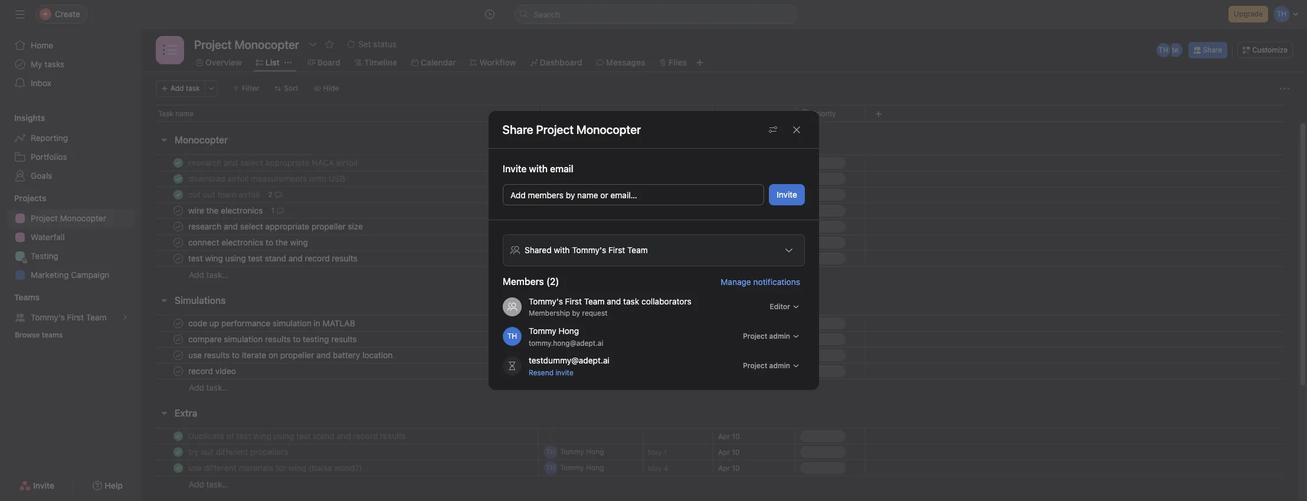 Task type: describe. For each thing, give the bounding box(es) containing it.
tommy hong for wire the electronics cell
[[560, 206, 604, 215]]

priority
[[812, 109, 836, 118]]

testetester letester for "download airfoil measurements onto usb" cell
[[560, 174, 628, 183]]

add task
[[171, 84, 200, 93]]

tommy hong for compare simulation results to testing results cell
[[560, 335, 604, 344]]

browse teams
[[15, 331, 63, 339]]

inbox link
[[7, 74, 135, 93]]

testdummy@adept.ai
[[529, 355, 609, 365]]

use results to iterate on propeller and battery location text field
[[186, 349, 396, 361]]

timeline link
[[355, 56, 397, 69]]

list
[[266, 57, 280, 67]]

cell for research and select appropriate naca airfoil cell
[[643, 155, 714, 171]]

apr 18 row
[[142, 234, 1299, 251]]

completed image for record video text box
[[171, 364, 185, 378]]

and
[[607, 296, 621, 306]]

reporting link
[[7, 129, 135, 148]]

testdummy@adept.ai resend invite
[[529, 355, 609, 377]]

apr inside row
[[648, 238, 660, 247]]

teams button
[[0, 292, 40, 303]]

connect electronics to the wing cell
[[142, 234, 539, 251]]

0 horizontal spatial invite button
[[11, 475, 62, 496]]

add inside header simulations tree grid
[[189, 382, 204, 392]]

th for code up performance simulation in matlab cell
[[546, 319, 556, 328]]

with email
[[529, 164, 573, 174]]

may for may 4
[[648, 464, 662, 473]]

completed on
[[718, 109, 765, 118]]

upgrade button
[[1229, 6, 1269, 22]]

projects
[[14, 193, 46, 203]]

hong for try out different propellers cell
[[586, 447, 604, 456]]

task name
[[158, 109, 194, 118]]

membership
[[529, 309, 570, 318]]

completion date for download airfoil measurements onto usb cell
[[713, 171, 796, 187]]

board link
[[308, 56, 341, 69]]

testetester for "download airfoil measurements onto usb" cell
[[560, 174, 598, 183]]

21
[[662, 254, 670, 263]]

extra
[[175, 408, 197, 419]]

completed image for cut out foam airfoil text box
[[171, 188, 185, 202]]

completed checkbox for use results to iterate on propeller and battery location text box
[[171, 348, 185, 362]]

project admin for tommy hong
[[743, 332, 790, 341]]

shared with tommy's first team
[[525, 245, 648, 255]]

task
[[158, 109, 173, 118]]

browse
[[15, 331, 40, 339]]

marketing
[[31, 270, 69, 280]]

teams
[[14, 292, 40, 302]]

manage
[[721, 277, 751, 287]]

completed image for 'connect electronics to the wing' text field at the top left of page
[[171, 236, 185, 250]]

simulations
[[175, 295, 226, 306]]

completed image for wire the electronics text box at the left of page
[[171, 204, 185, 218]]

add inside the "header monocopter" tree grid
[[189, 269, 204, 280]]

2 add task… row from the top
[[142, 379, 1299, 396]]

tommy hong for use different materials for wing (balsa wood?) cell
[[560, 463, 604, 472]]

testing
[[31, 251, 58, 261]]

te
[[1172, 45, 1179, 54]]

monocopter inside projects "element"
[[60, 213, 106, 223]]

completed image for use different materials for wing (balsa wood?) text field
[[171, 461, 185, 475]]

reporting
[[31, 133, 68, 143]]

project admin button for tommy hong
[[738, 328, 805, 345]]

research and select appropriate NACA airfoil text field
[[186, 157, 361, 169]]

email…
[[610, 190, 637, 200]]

completed checkbox for research and select appropriate naca airfoil text box
[[171, 156, 185, 170]]

cut out foam airfoil text field
[[186, 189, 263, 201]]

completed
[[718, 109, 755, 118]]

th for test wing using test stand and record results cell
[[546, 254, 556, 263]]

completed image for research and select appropriate propeller size "text box"
[[171, 220, 185, 234]]

10 for may 1
[[732, 448, 740, 457]]

workflow link
[[470, 56, 516, 69]]

on
[[757, 109, 765, 118]]

files link
[[660, 56, 687, 69]]

portfolios
[[31, 152, 67, 162]]

th for use results to iterate on propeller and battery location cell
[[546, 351, 556, 360]]

6 cell from the top
[[643, 363, 714, 380]]

by inside tommy's first team and task collaborators membership by request
[[572, 309, 580, 318]]

code up performance simulation in matlab cell
[[142, 315, 539, 332]]

add members by name or email… button
[[503, 184, 764, 205]]

tommy for code up performance simulation in matlab cell
[[560, 319, 584, 328]]

th for compare simulation results to testing results cell
[[546, 335, 556, 344]]

overview link
[[196, 56, 242, 69]]

completion date for research and select appropriate naca airfoil cell
[[713, 155, 796, 171]]

project for testdummy@adept.ai
[[743, 361, 767, 370]]

projects element
[[0, 188, 142, 287]]

hong for code up performance simulation in matlab cell
[[586, 319, 604, 328]]

tommy for try out different propellers cell
[[560, 447, 584, 456]]

cut out foam airfoil cell
[[142, 187, 539, 203]]

letester for "download airfoil measurements onto usb" cell
[[600, 174, 628, 183]]

project monocopter
[[536, 122, 641, 136]]

10 for may 4
[[732, 464, 740, 473]]

4
[[664, 464, 669, 473]]

invite with email
[[503, 164, 573, 174]]

invite for the topmost the invite button
[[777, 189, 797, 200]]

completed image for compare simulation results to testing results text field
[[171, 332, 185, 347]]

insights
[[14, 113, 45, 123]]

timeline
[[364, 57, 397, 67]]

messages
[[606, 57, 645, 67]]

try out different propellers text field
[[186, 446, 292, 458]]

campaign
[[71, 270, 109, 280]]

cell for use results to iterate on propeller and battery location cell
[[643, 347, 714, 364]]

research and select appropriate naca airfoil cell
[[142, 155, 539, 171]]

apr inside row
[[718, 432, 730, 441]]

18
[[662, 238, 670, 247]]

editor
[[770, 302, 790, 311]]

apr 10 for may 4
[[718, 464, 740, 473]]

completed image for code up performance simulation in matlab text field
[[171, 316, 185, 331]]

manage notifications button
[[721, 277, 805, 287]]

close this dialog image
[[792, 125, 801, 134]]

completed image for duplicate of test wing using test stand and record results text field
[[171, 429, 185, 443]]

tommy's for tommy's first team and task collaborators membership by request
[[529, 296, 563, 306]]

first for tommy's first team and task collaborators membership by request
[[565, 296, 582, 306]]

tommy hong for try out different propellers cell
[[560, 447, 604, 456]]

tommy.hong@adept.ai
[[529, 339, 603, 347]]

add task button
[[156, 80, 205, 97]]

wire the electronics text field
[[186, 205, 266, 217]]

hong inside tommy hong tommy.hong@adept.ai
[[558, 326, 579, 336]]

add task… inside the "header monocopter" tree grid
[[189, 269, 229, 280]]

testing link
[[7, 247, 135, 266]]

research and select appropriate propeller size cell
[[142, 218, 539, 235]]

th inside share project monocopter dialog
[[507, 332, 517, 341]]

team for tommy's first team
[[86, 312, 107, 322]]

0 vertical spatial monocopter
[[175, 135, 228, 145]]

hong for test wing using test stand and record results cell
[[586, 254, 604, 263]]

may 4
[[648, 464, 669, 473]]

by inside add members by name or email… button
[[566, 190, 575, 200]]

first for tommy's first team
[[67, 312, 84, 322]]

duplicate of test wing using test stand and record results cell
[[142, 428, 539, 445]]

apr 10 inside row
[[718, 432, 740, 441]]

completed checkbox for record video text box
[[171, 364, 185, 378]]

tommy's first team and task collaborators membership by request
[[529, 296, 691, 318]]

home
[[31, 40, 53, 50]]

due date
[[648, 109, 678, 118]]

teams
[[42, 331, 63, 339]]

simulations button
[[175, 290, 226, 311]]

completed checkbox for test wing using test stand and record results text box
[[171, 251, 185, 266]]

apr 10 for may 1
[[718, 448, 740, 457]]

collapse task list for this section image for monocopter
[[159, 135, 169, 145]]

global element
[[0, 29, 142, 100]]

workflow
[[480, 57, 516, 67]]

cell for compare simulation results to testing results cell
[[643, 331, 714, 348]]

cell for code up performance simulation in matlab cell
[[643, 315, 714, 332]]

completed checkbox for try out different propellers text field
[[171, 445, 185, 459]]

waterfall
[[31, 232, 65, 242]]

collapse task list for this section image for extra
[[159, 409, 169, 418]]

2
[[268, 190, 272, 199]]

may for may 1
[[648, 448, 662, 457]]

notifications
[[753, 277, 800, 287]]

completed checkbox for use different materials for wing (balsa wood?) text field
[[171, 461, 185, 475]]

hong for wire the electronics cell
[[586, 206, 604, 215]]

extra button
[[175, 403, 197, 424]]



Task type: locate. For each thing, give the bounding box(es) containing it.
row containing 2
[[142, 187, 1299, 203]]

monocopter up waterfall link
[[60, 213, 106, 223]]

2 vertical spatial collapse task list for this section image
[[159, 409, 169, 418]]

letester for research and select appropriate naca airfoil cell
[[600, 158, 628, 167]]

use different materials for wing (balsa wood?) text field
[[186, 462, 366, 474]]

code up performance simulation in MATLAB text field
[[186, 318, 359, 329]]

completed checkbox left wire the electronics text box at the left of page
[[171, 204, 185, 218]]

completed image inside compare simulation results to testing results cell
[[171, 332, 185, 347]]

0 vertical spatial add task…
[[189, 269, 229, 280]]

1 vertical spatial project admin
[[743, 361, 790, 370]]

1 horizontal spatial 1
[[664, 448, 667, 457]]

completed checkbox inside research and select appropriate naca airfoil cell
[[171, 156, 185, 170]]

0 vertical spatial first
[[565, 296, 582, 306]]

with
[[554, 245, 570, 255]]

2 vertical spatial 10
[[732, 464, 740, 473]]

completed image for try out different propellers text field
[[171, 445, 185, 459]]

hong inside row
[[586, 206, 604, 215]]

1 vertical spatial by
[[572, 309, 580, 318]]

share right te
[[1204, 45, 1223, 54]]

add task… button
[[189, 268, 229, 281], [189, 381, 229, 394], [189, 478, 229, 491]]

collapse task list for this section image left extra at bottom left
[[159, 409, 169, 418]]

testetester
[[560, 158, 598, 167], [560, 174, 598, 183], [560, 190, 598, 199]]

1 project admin from the top
[[743, 332, 790, 341]]

2 vertical spatial add task… button
[[189, 478, 229, 491]]

1 add task… button from the top
[[189, 268, 229, 281]]

project privacy dialog image
[[784, 246, 794, 255]]

3 add task… from the top
[[189, 479, 229, 489]]

tommy inside tommy hong tommy.hong@adept.ai
[[529, 326, 556, 336]]

record video cell
[[142, 363, 539, 380]]

completed checkbox inside code up performance simulation in matlab cell
[[171, 316, 185, 331]]

add members by name or email…
[[510, 190, 637, 200]]

completed image inside the research and select appropriate propeller size cell
[[171, 220, 185, 234]]

completed checkbox for research and select appropriate propeller size "text box"
[[171, 220, 185, 234]]

usersicon image
[[507, 302, 517, 312]]

completed checkbox for wire the electronics text box at the left of page
[[171, 204, 185, 218]]

3 collapse task list for this section image from the top
[[159, 409, 169, 418]]

completed checkbox inside record video cell
[[171, 364, 185, 378]]

8 completed checkbox from the top
[[171, 445, 185, 459]]

0 vertical spatial add task… row
[[142, 266, 1299, 283]]

name left or
[[577, 190, 598, 200]]

testetester for research and select appropriate naca airfoil cell
[[560, 158, 598, 167]]

0 vertical spatial task…
[[206, 269, 229, 280]]

resend invite button
[[529, 367, 573, 377]]

1 button
[[269, 205, 286, 217]]

tl for cut out foam airfoil cell
[[547, 190, 555, 199]]

2 vertical spatial add task… row
[[142, 476, 1299, 492]]

first inside the 'teams' element
[[67, 312, 84, 322]]

monocopter button
[[175, 129, 228, 151]]

1 horizontal spatial first
[[565, 296, 582, 306]]

3 add task… button from the top
[[189, 478, 229, 491]]

members
[[528, 190, 563, 200]]

add up task name
[[171, 84, 184, 93]]

2 add task… from the top
[[189, 382, 229, 392]]

calendar
[[421, 57, 456, 67]]

may left "4"
[[648, 464, 662, 473]]

completed image inside "download airfoil measurements onto usb" cell
[[171, 172, 185, 186]]

marketing campaign link
[[7, 266, 135, 285]]

invite for invite with email
[[503, 164, 527, 174]]

members (2)
[[503, 276, 559, 287]]

add task… button inside header simulations tree grid
[[189, 381, 229, 394]]

0 vertical spatial invite button
[[769, 184, 805, 205]]

5 completed checkbox from the top
[[171, 348, 185, 362]]

1 vertical spatial testetester letester
[[560, 174, 628, 183]]

3 10 from the top
[[732, 464, 740, 473]]

project monocopter link
[[7, 209, 135, 228]]

apr 18
[[648, 238, 670, 247]]

1 vertical spatial may
[[648, 464, 662, 473]]

waterfall link
[[7, 228, 135, 247]]

testetester inside row
[[560, 190, 598, 199]]

tommy for test wing using test stand and record results cell
[[560, 254, 584, 263]]

2 horizontal spatial invite
[[777, 189, 797, 200]]

completed checkbox for duplicate of test wing using test stand and record results text field
[[171, 429, 185, 443]]

add up simulations
[[189, 269, 204, 280]]

tl
[[547, 158, 555, 167], [547, 174, 555, 183], [547, 190, 555, 199]]

header monocopter tree grid
[[142, 155, 1299, 283]]

1 vertical spatial first
[[67, 312, 84, 322]]

may
[[648, 448, 662, 457], [648, 464, 662, 473]]

tasks
[[44, 59, 65, 69]]

1 vertical spatial admin
[[769, 361, 790, 370]]

first inside tommy's first team and task collaborators membership by request
[[565, 296, 582, 306]]

project for tommy
[[743, 332, 767, 341]]

2 completed image from the top
[[171, 204, 185, 218]]

hong for use different materials for wing (balsa wood?) cell
[[586, 463, 604, 472]]

1 horizontal spatial name
[[577, 190, 598, 200]]

add task… button up simulations
[[189, 268, 229, 281]]

2 horizontal spatial tommy's
[[572, 245, 606, 255]]

10 inside row
[[732, 432, 740, 441]]

task
[[186, 84, 200, 93], [623, 296, 639, 306]]

3 task… from the top
[[206, 479, 229, 489]]

Duplicate of test wing using test stand and record results text field
[[186, 430, 409, 442]]

share for share project monocopter
[[503, 122, 534, 136]]

insights element
[[0, 107, 142, 188]]

project admin
[[743, 332, 790, 341], [743, 361, 790, 370]]

1 vertical spatial testetester
[[560, 174, 598, 183]]

1 inside button
[[271, 206, 274, 215]]

completed checkbox inside cut out foam airfoil cell
[[171, 188, 185, 202]]

2 completed checkbox from the top
[[171, 188, 185, 202]]

Completed checkbox
[[171, 156, 185, 170], [171, 188, 185, 202], [171, 204, 185, 218], [171, 251, 185, 266], [171, 332, 185, 347]]

project
[[31, 213, 58, 223], [743, 332, 767, 341], [743, 361, 767, 370]]

1 completed checkbox from the top
[[171, 156, 185, 170]]

monocopter
[[175, 135, 228, 145], [60, 213, 106, 223]]

by right members
[[566, 190, 575, 200]]

add task… row up apr 10 row
[[142, 379, 1299, 396]]

team
[[584, 296, 605, 306], [86, 312, 107, 322]]

list link
[[256, 56, 280, 69]]

0 horizontal spatial name
[[175, 109, 194, 118]]

0 vertical spatial add task… button
[[189, 268, 229, 281]]

testetester letester
[[560, 158, 628, 167], [560, 174, 628, 183], [560, 190, 628, 199]]

task… inside header extra tree grid
[[206, 479, 229, 489]]

add task… down try out different propellers text field
[[189, 479, 229, 489]]

1 vertical spatial invite
[[777, 189, 797, 200]]

completed image inside code up performance simulation in matlab cell
[[171, 316, 185, 331]]

completed checkbox up simulations
[[171, 251, 185, 266]]

my
[[31, 59, 42, 69]]

upgrade
[[1234, 9, 1263, 18]]

0 vertical spatial testetester
[[560, 158, 598, 167]]

team for tommy's first team and task collaborators membership by request
[[584, 296, 605, 306]]

apr 21
[[648, 254, 670, 263]]

tommy's up teams
[[31, 312, 65, 322]]

admin down editor
[[769, 332, 790, 341]]

add task… row down apr 10 row
[[142, 476, 1299, 492]]

4 completed checkbox from the top
[[171, 251, 185, 266]]

0 vertical spatial collapse task list for this section image
[[159, 135, 169, 145]]

resend
[[529, 368, 553, 377]]

1 tommy hong from the top
[[560, 206, 604, 215]]

3 completed image from the top
[[171, 251, 185, 266]]

completed image inside cut out foam airfoil cell
[[171, 188, 185, 202]]

2 vertical spatial add task…
[[189, 479, 229, 489]]

0 vertical spatial project
[[31, 213, 58, 223]]

tommy inside row
[[560, 206, 584, 215]]

2 may from the top
[[648, 464, 662, 473]]

tl for "download airfoil measurements onto usb" cell
[[547, 174, 555, 183]]

add task… inside header simulations tree grid
[[189, 382, 229, 392]]

download airfoil measurements onto USB text field
[[186, 173, 349, 185]]

admin for testdummy@adept.ai
[[769, 361, 790, 370]]

3 completed checkbox from the top
[[171, 236, 185, 250]]

collapse task list for this section image down task
[[159, 135, 169, 145]]

add task… button down try out different propellers text field
[[189, 478, 229, 491]]

1 vertical spatial 1
[[664, 448, 667, 457]]

name inside row
[[175, 109, 194, 118]]

1 admin from the top
[[769, 332, 790, 341]]

tommy hong for code up performance simulation in matlab cell
[[560, 319, 604, 328]]

0 vertical spatial project admin button
[[738, 328, 805, 345]]

th inside row
[[546, 206, 556, 215]]

may 1
[[648, 448, 667, 457]]

1 inside header extra tree grid
[[664, 448, 667, 457]]

1 vertical spatial tommy's
[[529, 296, 563, 306]]

completed image inside duplicate of test wing using test stand and record results cell
[[171, 429, 185, 443]]

0 vertical spatial task
[[186, 84, 200, 93]]

completed checkbox inside the research and select appropriate propeller size cell
[[171, 220, 185, 234]]

wire the electronics cell
[[142, 202, 539, 219]]

1 vertical spatial apr 10
[[718, 448, 740, 457]]

teams element
[[0, 287, 142, 346]]

project admin button for testdummy@adept.ai
[[738, 358, 805, 374]]

add to starred image
[[325, 40, 334, 49]]

0 vertical spatial admin
[[769, 332, 790, 341]]

monocopter down task name
[[175, 135, 228, 145]]

connect electronics to the wing text field
[[186, 237, 312, 249]]

0 vertical spatial tl
[[547, 158, 555, 167]]

1 completed checkbox from the top
[[171, 172, 185, 186]]

None text field
[[191, 34, 302, 55]]

5 completed image from the top
[[171, 332, 185, 347]]

5 completed checkbox from the top
[[171, 332, 185, 347]]

completed checkbox for code up performance simulation in matlab text field
[[171, 316, 185, 331]]

task… up 'simulations' button
[[206, 269, 229, 280]]

completed checkbox inside connect electronics to the wing cell
[[171, 236, 185, 250]]

tommy's first team link
[[7, 308, 135, 327]]

tl for research and select appropriate naca airfoil cell
[[547, 158, 555, 167]]

add task… inside header extra tree grid
[[189, 479, 229, 489]]

0 horizontal spatial 1
[[271, 206, 274, 215]]

1 vertical spatial add task…
[[189, 382, 229, 392]]

completed image inside try out different propellers cell
[[171, 445, 185, 459]]

add inside share project monocopter dialog
[[510, 190, 526, 200]]

completed checkbox inside try out different propellers cell
[[171, 445, 185, 459]]

dashboard link
[[530, 56, 583, 69]]

home link
[[7, 36, 135, 55]]

tommy for wire the electronics cell
[[560, 206, 584, 215]]

tommy for use results to iterate on propeller and battery location cell
[[560, 351, 584, 360]]

test wing using test stand and record results cell
[[142, 250, 539, 267]]

1 horizontal spatial invite
[[503, 164, 527, 174]]

letester for cut out foam airfoil cell
[[600, 190, 628, 199]]

share inside button
[[1204, 45, 1223, 54]]

try out different propellers cell
[[142, 444, 539, 460]]

5 tommy hong from the top
[[560, 351, 604, 360]]

compare simulation results to testing results text field
[[186, 334, 360, 345]]

2 letester from the top
[[600, 174, 628, 183]]

0 horizontal spatial first
[[67, 312, 84, 322]]

hong
[[586, 206, 604, 215], [586, 254, 604, 263], [586, 319, 604, 328], [558, 326, 579, 336], [586, 335, 604, 344], [586, 351, 604, 360], [586, 447, 604, 456], [586, 463, 604, 472]]

completed image inside connect electronics to the wing cell
[[171, 236, 185, 250]]

admin for tommy hong
[[769, 332, 790, 341]]

tommy's for tommy's first team
[[31, 312, 65, 322]]

0 horizontal spatial invite
[[33, 481, 54, 491]]

date
[[664, 109, 678, 118]]

3 apr 10 from the top
[[718, 464, 740, 473]]

7 completed image from the top
[[171, 461, 185, 475]]

3 cell from the top
[[643, 315, 714, 332]]

cell
[[643, 155, 714, 171], [643, 187, 714, 203], [643, 315, 714, 332], [643, 331, 714, 348], [643, 347, 714, 364], [643, 363, 714, 380]]

2 tommy hong from the top
[[560, 254, 604, 263]]

calendar link
[[411, 56, 456, 69]]

tommy's right with
[[572, 245, 606, 255]]

goals
[[31, 171, 52, 181]]

share for share
[[1204, 45, 1223, 54]]

1 vertical spatial team
[[86, 312, 107, 322]]

th for try out different propellers cell
[[546, 447, 556, 456]]

2 completed checkbox from the top
[[171, 220, 185, 234]]

add task… button down record video text box
[[189, 381, 229, 394]]

6 completed checkbox from the top
[[171, 364, 185, 378]]

2 completed image from the top
[[171, 188, 185, 202]]

1 vertical spatial letester
[[600, 174, 628, 183]]

completed checkbox inside test wing using test stand and record results cell
[[171, 251, 185, 266]]

0 vertical spatial by
[[566, 190, 575, 200]]

0 vertical spatial testetester letester
[[560, 158, 628, 167]]

completed checkbox left cut out foam airfoil text box
[[171, 188, 185, 202]]

name right task
[[175, 109, 194, 118]]

tommy for compare simulation results to testing results cell
[[560, 335, 584, 344]]

hong for compare simulation results to testing results cell
[[586, 335, 604, 344]]

testetester for cut out foam airfoil cell
[[560, 190, 598, 199]]

2 project admin from the top
[[743, 361, 790, 370]]

th for use different materials for wing (balsa wood?) cell
[[546, 463, 556, 472]]

add task… up simulations
[[189, 269, 229, 280]]

2 vertical spatial tl
[[547, 190, 555, 199]]

3 tl from the top
[[547, 190, 555, 199]]

my tasks
[[31, 59, 65, 69]]

name inside button
[[577, 190, 598, 200]]

completed checkbox inside use results to iterate on propeller and battery location cell
[[171, 348, 185, 362]]

task… inside header simulations tree grid
[[206, 382, 229, 392]]

0 horizontal spatial task
[[186, 84, 200, 93]]

0 vertical spatial 1
[[271, 206, 274, 215]]

2 vertical spatial project
[[743, 361, 767, 370]]

2 vertical spatial tommy's
[[31, 312, 65, 322]]

4 completed image from the top
[[171, 316, 185, 331]]

3 completed image from the top
[[171, 220, 185, 234]]

row containing 1
[[142, 202, 1299, 219]]

1 completed image from the top
[[171, 156, 185, 170]]

1 horizontal spatial share
[[1204, 45, 1223, 54]]

task inside button
[[186, 84, 200, 93]]

completed image inside wire the electronics cell
[[171, 204, 185, 218]]

2 10 from the top
[[732, 448, 740, 457]]

1 vertical spatial invite button
[[11, 475, 62, 496]]

1 may from the top
[[648, 448, 662, 457]]

3 add task… row from the top
[[142, 476, 1299, 492]]

1 vertical spatial tl
[[547, 174, 555, 183]]

completed checkbox down the 'monocopter' button
[[171, 156, 185, 170]]

0 vertical spatial team
[[584, 296, 605, 306]]

1 vertical spatial project admin button
[[738, 358, 805, 374]]

3 completed checkbox from the top
[[171, 204, 185, 218]]

add task… down record video text box
[[189, 382, 229, 392]]

2 vertical spatial testetester
[[560, 190, 598, 199]]

share button
[[1189, 42, 1228, 58]]

completed image inside record video cell
[[171, 364, 185, 378]]

6 completed image from the top
[[171, 429, 185, 443]]

1 task… from the top
[[206, 269, 229, 280]]

project admin button
[[738, 328, 805, 345], [738, 358, 805, 374]]

5 completed image from the top
[[171, 348, 185, 362]]

research and select appropriate propeller size text field
[[186, 221, 367, 233]]

3 testetester letester from the top
[[560, 190, 628, 199]]

my tasks link
[[7, 55, 135, 74]]

record video text field
[[186, 365, 240, 377]]

tommy hong tommy.hong@adept.ai
[[529, 326, 603, 347]]

3 letester from the top
[[600, 190, 628, 199]]

1 add task… from the top
[[189, 269, 229, 280]]

0 vertical spatial name
[[175, 109, 194, 118]]

1 vertical spatial monocopter
[[60, 213, 106, 223]]

1 completed image from the top
[[171, 172, 185, 186]]

1 vertical spatial collapse task list for this section image
[[159, 296, 169, 305]]

completed checkbox inside compare simulation results to testing results cell
[[171, 332, 185, 347]]

4 completed image from the top
[[171, 236, 185, 250]]

0 vertical spatial invite
[[503, 164, 527, 174]]

1 letester from the top
[[600, 158, 628, 167]]

download airfoil measurements onto usb cell
[[142, 171, 539, 187]]

9 completed checkbox from the top
[[171, 461, 185, 475]]

4 tommy hong from the top
[[560, 335, 604, 344]]

completed checkbox for download airfoil measurements onto usb text field
[[171, 172, 185, 186]]

0 horizontal spatial share
[[503, 122, 534, 136]]

tommy hong for test wing using test stand and record results cell
[[560, 254, 604, 263]]

first team
[[608, 245, 648, 255]]

0 horizontal spatial team
[[86, 312, 107, 322]]

1 apr 10 from the top
[[718, 432, 740, 441]]

may up may 4
[[648, 448, 662, 457]]

completed image for use results to iterate on propeller and battery location text box
[[171, 348, 185, 362]]

testetester letester for research and select appropriate naca airfoil cell
[[560, 158, 628, 167]]

apr
[[648, 238, 660, 247], [648, 254, 660, 263], [718, 432, 730, 441], [718, 448, 730, 457], [718, 464, 730, 473]]

project permissions image
[[768, 125, 778, 134]]

0 vertical spatial apr 10
[[718, 432, 740, 441]]

row containing assignee
[[142, 105, 1308, 127]]

3 tommy hong from the top
[[560, 319, 604, 328]]

add inside header extra tree grid
[[189, 479, 204, 489]]

2 vertical spatial testetester letester
[[560, 190, 628, 199]]

board
[[317, 57, 341, 67]]

add down record video text box
[[189, 382, 204, 392]]

tl inside row
[[547, 190, 555, 199]]

header simulations tree grid
[[142, 315, 1299, 396]]

0 vertical spatial 10
[[732, 432, 740, 441]]

2 tl from the top
[[547, 174, 555, 183]]

tommy hong
[[560, 206, 604, 215], [560, 254, 604, 263], [560, 319, 604, 328], [560, 335, 604, 344], [560, 351, 604, 360], [560, 447, 604, 456], [560, 463, 604, 472]]

share project monocopter dialog
[[489, 111, 819, 390]]

completed checkbox for compare simulation results to testing results text field
[[171, 332, 185, 347]]

2 testetester letester from the top
[[560, 174, 628, 183]]

1 vertical spatial project
[[743, 332, 767, 341]]

completed checkbox inside wire the electronics cell
[[171, 204, 185, 218]]

10
[[732, 432, 740, 441], [732, 448, 740, 457], [732, 464, 740, 473]]

2 vertical spatial task…
[[206, 479, 229, 489]]

invite button
[[769, 184, 805, 205], [11, 475, 62, 496]]

overview
[[205, 57, 242, 67]]

completed image for research and select appropriate naca airfoil text box
[[171, 156, 185, 170]]

3 testetester from the top
[[560, 190, 598, 199]]

task…
[[206, 269, 229, 280], [206, 382, 229, 392], [206, 479, 229, 489]]

tommy
[[560, 206, 584, 215], [560, 254, 584, 263], [560, 319, 584, 328], [529, 326, 556, 336], [560, 335, 584, 344], [560, 351, 584, 360], [560, 447, 584, 456], [560, 463, 584, 472]]

7 tommy hong from the top
[[560, 463, 604, 472]]

1 vertical spatial task…
[[206, 382, 229, 392]]

1 vertical spatial task
[[623, 296, 639, 306]]

completed image
[[171, 156, 185, 170], [171, 188, 185, 202], [171, 220, 185, 234], [171, 236, 185, 250], [171, 348, 185, 362], [171, 364, 185, 378], [171, 445, 185, 459]]

completed checkbox inside "download airfoil measurements onto usb" cell
[[171, 172, 185, 186]]

shared
[[525, 245, 552, 255]]

0 vertical spatial letester
[[600, 158, 628, 167]]

admin down editor dropdown button
[[769, 361, 790, 370]]

completed image inside use different materials for wing (balsa wood?) cell
[[171, 461, 185, 475]]

1 vertical spatial 10
[[732, 448, 740, 457]]

task… down record video text box
[[206, 382, 229, 392]]

apr 10 row
[[142, 428, 1299, 445]]

team down campaign
[[86, 312, 107, 322]]

tommy for use different materials for wing (balsa wood?) cell
[[560, 463, 584, 472]]

th for wire the electronics cell
[[546, 206, 556, 215]]

1 tl from the top
[[547, 158, 555, 167]]

team up request
[[584, 296, 605, 306]]

tommy's inside the 'teams' element
[[31, 312, 65, 322]]

completed checkbox for 'connect electronics to the wing' text field at the top left of page
[[171, 236, 185, 250]]

1 collapse task list for this section image from the top
[[159, 135, 169, 145]]

use results to iterate on propeller and battery location cell
[[142, 347, 539, 364]]

tommy's inside tommy's first team and task collaborators membership by request
[[529, 296, 563, 306]]

1 project admin button from the top
[[738, 328, 805, 345]]

share
[[1204, 45, 1223, 54], [503, 122, 534, 136]]

collapse task list for this section image for simulations
[[159, 296, 169, 305]]

6 tommy hong from the top
[[560, 447, 604, 456]]

2 cell from the top
[[643, 187, 714, 203]]

completed checkbox inside duplicate of test wing using test stand and record results cell
[[171, 429, 185, 443]]

6 completed image from the top
[[171, 364, 185, 378]]

0 vertical spatial share
[[1204, 45, 1223, 54]]

task… inside the "header monocopter" tree grid
[[206, 269, 229, 280]]

goals link
[[7, 166, 135, 185]]

7 completed image from the top
[[171, 445, 185, 459]]

completed checkbox down simulations
[[171, 332, 185, 347]]

0 vertical spatial tommy's
[[572, 245, 606, 255]]

completed image inside use results to iterate on propeller and battery location cell
[[171, 348, 185, 362]]

1 vertical spatial add task… row
[[142, 379, 1299, 396]]

task inside tommy's first team and task collaborators membership by request
[[623, 296, 639, 306]]

1 vertical spatial share
[[503, 122, 534, 136]]

1 add task… row from the top
[[142, 266, 1299, 283]]

list image
[[163, 43, 177, 57]]

collapse task list for this section image
[[159, 135, 169, 145], [159, 296, 169, 305], [159, 409, 169, 418]]

by left request
[[572, 309, 580, 318]]

th
[[1159, 45, 1169, 54], [546, 206, 556, 215], [546, 254, 556, 263], [546, 319, 556, 328], [507, 332, 517, 341], [546, 335, 556, 344], [546, 351, 556, 360], [546, 447, 556, 456], [546, 463, 556, 472]]

portfolios link
[[7, 148, 135, 166]]

insights button
[[0, 112, 45, 124]]

project monocopter
[[31, 213, 106, 223]]

1 horizontal spatial team
[[584, 296, 605, 306]]

task up task name
[[186, 84, 200, 93]]

collaborators
[[641, 296, 691, 306]]

2 task… from the top
[[206, 382, 229, 392]]

5 cell from the top
[[643, 347, 714, 364]]

2 vertical spatial invite
[[33, 481, 54, 491]]

2 button
[[266, 189, 284, 201]]

2 vertical spatial apr 10
[[718, 464, 740, 473]]

1 testetester letester from the top
[[560, 158, 628, 167]]

team inside tommy's first team and task collaborators membership by request
[[584, 296, 605, 306]]

project admin for testdummy@adept.ai
[[743, 361, 790, 370]]

testetester letester inside row
[[560, 190, 628, 199]]

testetester letester for cut out foam airfoil cell
[[560, 190, 628, 199]]

2 apr 10 from the top
[[718, 448, 740, 457]]

1 horizontal spatial task
[[623, 296, 639, 306]]

completed image for download airfoil measurements onto usb text field
[[171, 172, 185, 186]]

1 horizontal spatial invite button
[[769, 184, 805, 205]]

tommy's inside shared with tommy's first team option group
[[572, 245, 606, 255]]

1 horizontal spatial tommy's
[[529, 296, 563, 306]]

Completed checkbox
[[171, 172, 185, 186], [171, 220, 185, 234], [171, 236, 185, 250], [171, 316, 185, 331], [171, 348, 185, 362], [171, 364, 185, 378], [171, 429, 185, 443], [171, 445, 185, 459], [171, 461, 185, 475]]

0 horizontal spatial monocopter
[[60, 213, 106, 223]]

1 testetester from the top
[[560, 158, 598, 167]]

add left members
[[510, 190, 526, 200]]

project inside "element"
[[31, 213, 58, 223]]

2 admin from the top
[[769, 361, 790, 370]]

1 cell from the top
[[643, 155, 714, 171]]

hong for use results to iterate on propeller and battery location cell
[[586, 351, 604, 360]]

cell for cut out foam airfoil cell
[[643, 187, 714, 203]]

hide sidebar image
[[15, 9, 25, 19]]

1 10 from the top
[[732, 432, 740, 441]]

1 vertical spatial name
[[577, 190, 598, 200]]

completed image
[[171, 172, 185, 186], [171, 204, 185, 218], [171, 251, 185, 266], [171, 316, 185, 331], [171, 332, 185, 347], [171, 429, 185, 443], [171, 461, 185, 475]]

request
[[582, 309, 607, 318]]

collapse task list for this section image left simulations
[[159, 296, 169, 305]]

share up invite with email
[[503, 122, 534, 136]]

2 testetester from the top
[[560, 174, 598, 183]]

first
[[565, 296, 582, 306], [67, 312, 84, 322]]

task… down try out different propellers text field
[[206, 479, 229, 489]]

browse teams button
[[9, 327, 68, 344]]

files
[[669, 57, 687, 67]]

add task… row
[[142, 266, 1299, 283], [142, 379, 1299, 396], [142, 476, 1299, 492]]

completed checkbox for cut out foam airfoil text box
[[171, 188, 185, 202]]

completed image for test wing using test stand and record results text box
[[171, 251, 185, 266]]

1 up "4"
[[664, 448, 667, 457]]

2 add task… button from the top
[[189, 381, 229, 394]]

row
[[142, 105, 1308, 127], [156, 121, 1285, 122], [142, 155, 1299, 171], [142, 171, 1299, 187], [142, 187, 1299, 203], [142, 202, 1299, 219], [142, 218, 1299, 235], [142, 250, 1299, 267], [142, 315, 1299, 332], [142, 331, 1299, 348], [142, 347, 1299, 364], [142, 363, 1299, 380], [142, 444, 1299, 460], [142, 460, 1299, 476]]

compare simulation results to testing results cell
[[142, 331, 539, 348]]

2 project admin button from the top
[[738, 358, 805, 374]]

tommy's up membership
[[529, 296, 563, 306]]

task right and
[[623, 296, 639, 306]]

shared with tommy's first team option group
[[503, 234, 805, 266]]

tommy hong inside row
[[560, 206, 604, 215]]

header extra tree grid
[[142, 428, 1299, 492]]

use different materials for wing (balsa wood?) cell
[[142, 460, 539, 476]]

completed checkbox inside use different materials for wing (balsa wood?) cell
[[171, 461, 185, 475]]

share inside dialog
[[503, 122, 534, 136]]

marketing campaign
[[31, 270, 109, 280]]

0 vertical spatial project admin
[[743, 332, 790, 341]]

test wing using test stand and record results text field
[[186, 253, 361, 264]]

1 horizontal spatial monocopter
[[175, 135, 228, 145]]

or
[[600, 190, 608, 200]]

0 vertical spatial may
[[648, 448, 662, 457]]

1 down 2 button
[[271, 206, 274, 215]]

dashboard
[[540, 57, 583, 67]]

2 collapse task list for this section image from the top
[[159, 296, 169, 305]]

inbox
[[31, 78, 51, 88]]

add task… button inside header extra tree grid
[[189, 478, 229, 491]]

completed image inside research and select appropriate naca airfoil cell
[[171, 156, 185, 170]]

4 completed checkbox from the top
[[171, 316, 185, 331]]

admin
[[769, 332, 790, 341], [769, 361, 790, 370]]

tommy hong for use results to iterate on propeller and battery location cell
[[560, 351, 604, 360]]

1 vertical spatial add task… button
[[189, 381, 229, 394]]

messages link
[[597, 56, 645, 69]]

share project monocopter
[[503, 122, 641, 136]]

manage notifications
[[721, 277, 800, 287]]

completed image inside test wing using test stand and record results cell
[[171, 251, 185, 266]]

add down try out different propellers text field
[[189, 479, 204, 489]]

1
[[271, 206, 274, 215], [664, 448, 667, 457]]

add task… row down the apr 18 row
[[142, 266, 1299, 283]]

4 cell from the top
[[643, 331, 714, 348]]

tommy's first team
[[31, 312, 107, 322]]

2 vertical spatial letester
[[600, 190, 628, 199]]

7 completed checkbox from the top
[[171, 429, 185, 443]]

0 horizontal spatial tommy's
[[31, 312, 65, 322]]



Task type: vqa. For each thing, say whether or not it's contained in the screenshot.
Th corresponding to wire the electronics 'Cell'
yes



